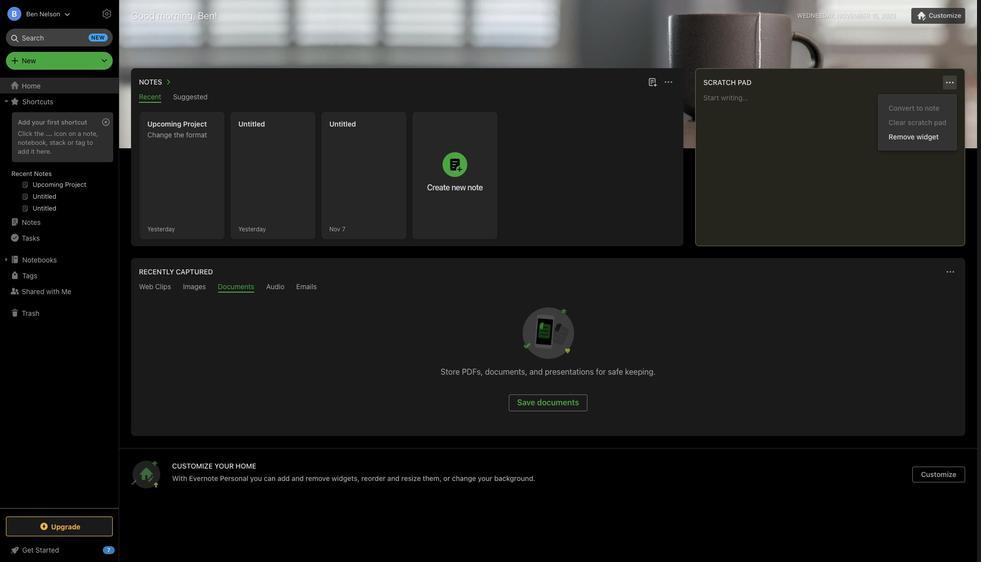 Task type: locate. For each thing, give the bounding box(es) containing it.
them,
[[423, 475, 442, 483]]

scratch
[[704, 78, 737, 87]]

add
[[18, 118, 30, 126]]

0 horizontal spatial the
[[34, 130, 44, 138]]

ben
[[26, 10, 38, 18]]

dropdown list menu
[[880, 101, 957, 144]]

click the ...
[[18, 130, 52, 138]]

1 horizontal spatial the
[[174, 131, 184, 139]]

2 tab list from the top
[[133, 283, 964, 293]]

tab list for notes
[[133, 93, 682, 103]]

to
[[917, 104, 924, 112], [87, 139, 93, 146]]

audio tab
[[266, 283, 285, 293]]

or right them,
[[444, 475, 451, 483]]

1 yesterday from the left
[[147, 225, 175, 233]]

clear
[[889, 118, 907, 127]]

2 vertical spatial notes
[[22, 218, 41, 226]]

7 left click to collapse icon
[[107, 547, 110, 554]]

0 vertical spatial or
[[68, 139, 74, 146]]

widgets,
[[332, 475, 360, 483]]

notes up recent tab
[[139, 78, 162, 86]]

0 vertical spatial notes
[[139, 78, 162, 86]]

1 horizontal spatial new
[[452, 183, 466, 192]]

and left resize
[[388, 475, 400, 483]]

presentations
[[545, 368, 594, 377]]

1 horizontal spatial recent
[[139, 93, 161, 101]]

convert to note
[[889, 104, 940, 112]]

images tab
[[183, 283, 206, 293]]

more actions image
[[945, 77, 957, 89], [945, 266, 957, 278]]

web clips tab
[[139, 283, 171, 293]]

new right create
[[452, 183, 466, 192]]

group
[[0, 109, 118, 218]]

morning,
[[157, 10, 196, 21]]

recent for recent notes
[[11, 170, 32, 178]]

recent notes
[[11, 170, 52, 178]]

expand notebooks image
[[2, 256, 10, 264]]

1 horizontal spatial yesterday
[[239, 225, 266, 233]]

to up the scratch
[[917, 104, 924, 112]]

safe
[[609, 368, 624, 377]]

trash link
[[0, 305, 118, 321]]

1 vertical spatial more actions image
[[945, 266, 957, 278]]

1 horizontal spatial untitled
[[330, 120, 356, 128]]

1 horizontal spatial to
[[917, 104, 924, 112]]

1 horizontal spatial 7
[[342, 225, 346, 233]]

0 vertical spatial recent
[[139, 93, 161, 101]]

shortcuts button
[[0, 94, 118, 109]]

note for create new note
[[468, 183, 483, 192]]

1 vertical spatial customize button
[[913, 467, 966, 483]]

suggested tab
[[173, 93, 208, 103]]

add right can
[[278, 475, 290, 483]]

1 vertical spatial or
[[444, 475, 451, 483]]

your right change
[[478, 475, 493, 483]]

documents tab
[[218, 283, 255, 293]]

0 horizontal spatial 7
[[107, 547, 110, 554]]

0 vertical spatial 7
[[342, 225, 346, 233]]

add left it
[[18, 147, 29, 155]]

Start writing… text field
[[704, 94, 965, 238]]

customize
[[930, 11, 962, 19], [922, 471, 957, 479]]

me
[[62, 287, 71, 296]]

tab list containing recent
[[133, 93, 682, 103]]

you
[[250, 475, 262, 483]]

and left remove
[[292, 475, 304, 483]]

notes
[[139, 78, 162, 86], [34, 170, 52, 178], [22, 218, 41, 226]]

note right create
[[468, 183, 483, 192]]

7 right nov
[[342, 225, 346, 233]]

1 vertical spatial 7
[[107, 547, 110, 554]]

good
[[131, 10, 155, 21]]

7
[[342, 225, 346, 233], [107, 547, 110, 554]]

stack
[[50, 139, 66, 146]]

0 horizontal spatial to
[[87, 139, 93, 146]]

0 horizontal spatial add
[[18, 147, 29, 155]]

save documents
[[518, 398, 580, 407]]

note inside 'convert to note' link
[[926, 104, 940, 112]]

to down note,
[[87, 139, 93, 146]]

wednesday, november 15, 2023
[[798, 12, 896, 19]]

1 horizontal spatial add
[[278, 475, 290, 483]]

yesterday
[[147, 225, 175, 233], [239, 225, 266, 233]]

clips
[[155, 283, 171, 291]]

notes inside notes link
[[22, 218, 41, 226]]

0 horizontal spatial your
[[32, 118, 45, 126]]

upgrade
[[51, 523, 81, 531]]

1 vertical spatial note
[[468, 183, 483, 192]]

note up pad
[[926, 104, 940, 112]]

new down settings icon
[[91, 34, 105, 41]]

clear scratch pad
[[889, 118, 947, 127]]

keeping.
[[626, 368, 656, 377]]

tags button
[[0, 268, 118, 284]]

documents,
[[485, 368, 528, 377]]

1 vertical spatial add
[[278, 475, 290, 483]]

0 horizontal spatial new
[[91, 34, 105, 41]]

1 vertical spatial recent
[[11, 170, 32, 178]]

1 horizontal spatial or
[[444, 475, 451, 483]]

more actions field for recently captured
[[944, 265, 958, 279]]

1 vertical spatial new
[[452, 183, 466, 192]]

home link
[[0, 78, 119, 94]]

untitled for nov 7
[[330, 120, 356, 128]]

more actions field for scratch pad
[[944, 76, 958, 90]]

project
[[183, 120, 207, 128]]

0 horizontal spatial or
[[68, 139, 74, 146]]

web
[[139, 283, 153, 291]]

remove
[[889, 133, 916, 141]]

notes down 'here.'
[[34, 170, 52, 178]]

shared with me link
[[0, 284, 118, 299]]

new
[[22, 56, 36, 65]]

customize button
[[912, 8, 966, 24], [913, 467, 966, 483]]

notebooks link
[[0, 252, 118, 268]]

new inside "search box"
[[91, 34, 105, 41]]

started
[[36, 546, 59, 555]]

0 horizontal spatial note
[[468, 183, 483, 192]]

documents
[[218, 283, 255, 291]]

it
[[31, 147, 35, 155]]

tab list for recently captured
[[133, 283, 964, 293]]

0 vertical spatial customize
[[930, 11, 962, 19]]

tags
[[22, 271, 37, 280]]

save
[[518, 398, 536, 407]]

or inside customize your home with evernote personal you can add and remove widgets, reorder and resize them, or change your background.
[[444, 475, 451, 483]]

nov
[[330, 225, 341, 233]]

0 vertical spatial new
[[91, 34, 105, 41]]

1 vertical spatial to
[[87, 139, 93, 146]]

your inside customize your home with evernote personal you can add and remove widgets, reorder and resize them, or change your background.
[[478, 475, 493, 483]]

recent down it
[[11, 170, 32, 178]]

tree
[[0, 78, 119, 508]]

shortcuts
[[22, 97, 53, 106]]

your up click the ... on the left top of page
[[32, 118, 45, 126]]

More actions field
[[662, 75, 676, 89], [944, 76, 958, 90], [944, 265, 958, 279]]

note,
[[83, 130, 98, 138]]

0 vertical spatial your
[[32, 118, 45, 126]]

1 horizontal spatial your
[[478, 475, 493, 483]]

to inside icon on a note, notebook, stack or tag to add it here.
[[87, 139, 93, 146]]

tab list
[[133, 93, 682, 103], [133, 283, 964, 293]]

0 horizontal spatial yesterday
[[147, 225, 175, 233]]

to inside dropdown list menu
[[917, 104, 924, 112]]

customize
[[172, 462, 213, 471]]

1 horizontal spatial note
[[926, 104, 940, 112]]

2 untitled from the left
[[330, 120, 356, 128]]

ben nelson
[[26, 10, 60, 18]]

on
[[69, 130, 76, 138]]

your
[[215, 462, 234, 471]]

add
[[18, 147, 29, 155], [278, 475, 290, 483]]

recent
[[139, 93, 161, 101], [11, 170, 32, 178]]

note inside create new note button
[[468, 183, 483, 192]]

0 vertical spatial add
[[18, 147, 29, 155]]

0 horizontal spatial untitled
[[239, 120, 265, 128]]

the left ...
[[34, 130, 44, 138]]

0 vertical spatial to
[[917, 104, 924, 112]]

the left format
[[174, 131, 184, 139]]

1 vertical spatial tab list
[[133, 283, 964, 293]]

scratch pad button
[[702, 77, 752, 89]]

recent down 'notes' button
[[139, 93, 161, 101]]

1 vertical spatial your
[[478, 475, 493, 483]]

or
[[68, 139, 74, 146], [444, 475, 451, 483]]

remove
[[306, 475, 330, 483]]

for
[[597, 368, 606, 377]]

7 inside help and learning task checklist field
[[107, 547, 110, 554]]

2 yesterday from the left
[[239, 225, 266, 233]]

tasks button
[[0, 230, 118, 246]]

0 horizontal spatial recent
[[11, 170, 32, 178]]

and right documents,
[[530, 368, 543, 377]]

1 untitled from the left
[[239, 120, 265, 128]]

1 tab list from the top
[[133, 93, 682, 103]]

0 vertical spatial tab list
[[133, 93, 682, 103]]

the
[[34, 130, 44, 138], [174, 131, 184, 139]]

trash
[[22, 309, 39, 318]]

upgrade button
[[6, 517, 113, 537]]

untitled for yesterday
[[239, 120, 265, 128]]

web clips
[[139, 283, 171, 291]]

notes up tasks
[[22, 218, 41, 226]]

or down 'on'
[[68, 139, 74, 146]]

0 vertical spatial note
[[926, 104, 940, 112]]

tab list containing web clips
[[133, 283, 964, 293]]

recently
[[139, 268, 174, 276]]

15,
[[872, 12, 880, 19]]

2 horizontal spatial and
[[530, 368, 543, 377]]

Search text field
[[13, 29, 106, 47]]

your
[[32, 118, 45, 126], [478, 475, 493, 483]]



Task type: describe. For each thing, give the bounding box(es) containing it.
suggested
[[173, 93, 208, 101]]

notebook,
[[18, 139, 48, 146]]

emails
[[297, 283, 317, 291]]

get started
[[22, 546, 59, 555]]

tree containing home
[[0, 78, 119, 508]]

documents
[[538, 398, 580, 407]]

convert
[[889, 104, 915, 112]]

scratch
[[909, 118, 933, 127]]

remove widget
[[889, 133, 940, 141]]

customize your home with evernote personal you can add and remove widgets, reorder and resize them, or change your background.
[[172, 462, 536, 483]]

create
[[427, 183, 450, 192]]

documents tab panel
[[131, 293, 966, 437]]

add inside icon on a note, notebook, stack or tag to add it here.
[[18, 147, 29, 155]]

first
[[47, 118, 59, 126]]

personal
[[220, 475, 249, 483]]

home
[[236, 462, 256, 471]]

widget
[[917, 133, 940, 141]]

Help and Learning task checklist field
[[0, 543, 119, 559]]

remove widget link
[[880, 130, 957, 144]]

shared with me
[[22, 287, 71, 296]]

pad
[[935, 118, 947, 127]]

with
[[172, 475, 187, 483]]

store pdfs, documents, and presentations for safe keeping.
[[441, 368, 656, 377]]

0 vertical spatial customize button
[[912, 8, 966, 24]]

resize
[[402, 475, 421, 483]]

good morning, ben!
[[131, 10, 218, 21]]

format
[[186, 131, 207, 139]]

wednesday,
[[798, 12, 836, 19]]

0 horizontal spatial and
[[292, 475, 304, 483]]

background.
[[495, 475, 536, 483]]

the inside upcoming project change the format
[[174, 131, 184, 139]]

save documents button
[[509, 395, 588, 412]]

recent tab panel
[[131, 103, 684, 246]]

click to collapse image
[[115, 544, 122, 556]]

clear scratch pad link
[[880, 115, 957, 130]]

evernote
[[189, 475, 218, 483]]

1 vertical spatial notes
[[34, 170, 52, 178]]

notes inside 'notes' button
[[139, 78, 162, 86]]

here.
[[37, 147, 52, 155]]

recent tab
[[139, 93, 161, 103]]

new button
[[6, 52, 113, 70]]

...
[[46, 130, 52, 138]]

home
[[22, 81, 41, 90]]

notebooks
[[22, 256, 57, 264]]

tasks
[[22, 234, 40, 242]]

ben!
[[198, 10, 218, 21]]

get
[[22, 546, 34, 555]]

change
[[452, 475, 477, 483]]

tag
[[76, 139, 85, 146]]

notes link
[[0, 214, 118, 230]]

1 vertical spatial customize
[[922, 471, 957, 479]]

audio
[[266, 283, 285, 291]]

icon on a note, notebook, stack or tag to add it here.
[[18, 130, 98, 155]]

settings image
[[101, 8, 113, 20]]

icon
[[54, 130, 67, 138]]

recently captured button
[[137, 266, 213, 278]]

upcoming project change the format
[[147, 120, 207, 139]]

group containing add your first shortcut
[[0, 109, 118, 218]]

recently captured
[[139, 268, 213, 276]]

create new note
[[427, 183, 483, 192]]

1 horizontal spatial and
[[388, 475, 400, 483]]

images
[[183, 283, 206, 291]]

nov 7
[[330, 225, 346, 233]]

emails tab
[[297, 283, 317, 293]]

2023
[[882, 12, 896, 19]]

Account field
[[0, 4, 70, 24]]

nelson
[[40, 10, 60, 18]]

add inside customize your home with evernote personal you can add and remove widgets, reorder and resize them, or change your background.
[[278, 475, 290, 483]]

pdfs,
[[462, 368, 483, 377]]

create new note button
[[413, 112, 498, 240]]

november
[[838, 12, 871, 19]]

a
[[78, 130, 81, 138]]

and inside documents tab panel
[[530, 368, 543, 377]]

0 vertical spatial more actions image
[[945, 77, 957, 89]]

captured
[[176, 268, 213, 276]]

recent for recent
[[139, 93, 161, 101]]

note for convert to note
[[926, 104, 940, 112]]

shared
[[22, 287, 44, 296]]

with
[[46, 287, 60, 296]]

shortcut
[[61, 118, 87, 126]]

new inside button
[[452, 183, 466, 192]]

add your first shortcut
[[18, 118, 87, 126]]

pad
[[738, 78, 752, 87]]

7 inside recent tab panel
[[342, 225, 346, 233]]

new search field
[[13, 29, 108, 47]]

change
[[147, 131, 172, 139]]

or inside icon on a note, notebook, stack or tag to add it here.
[[68, 139, 74, 146]]

convert to note link
[[880, 101, 957, 115]]

click
[[18, 130, 33, 138]]

more actions image
[[663, 76, 675, 88]]

upcoming
[[147, 120, 182, 128]]



Task type: vqa. For each thing, say whether or not it's contained in the screenshot.
Add
yes



